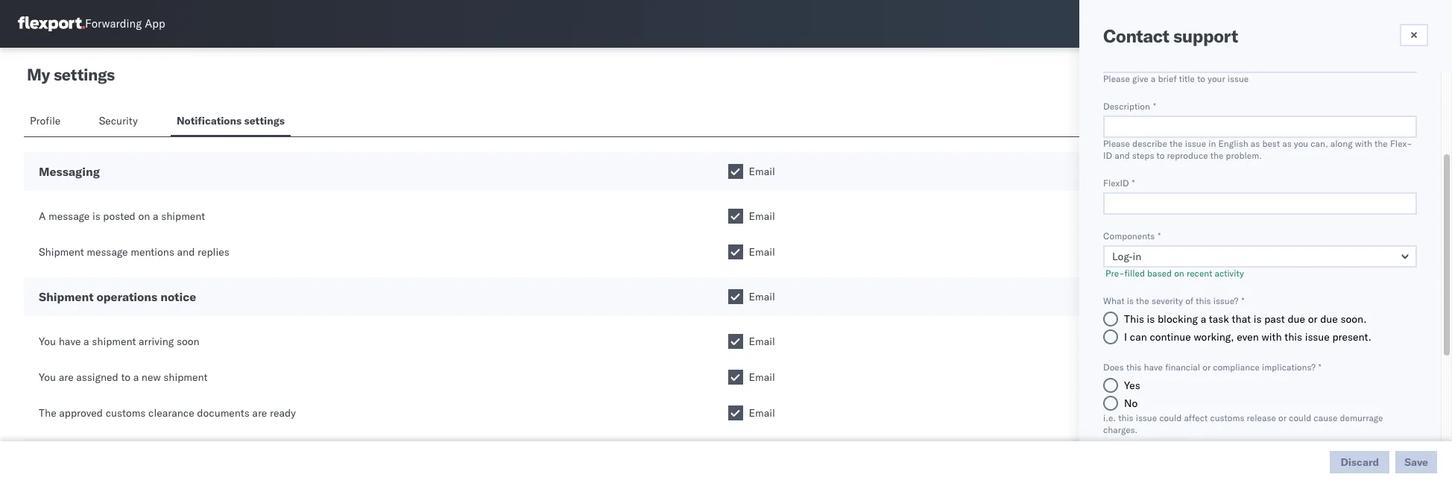 Task type: describe. For each thing, give the bounding box(es) containing it.
is right that
[[1254, 312, 1262, 326]]

this
[[1124, 312, 1144, 326]]

affect
[[1184, 412, 1208, 423]]

profile button
[[24, 107, 69, 136]]

2 due from the left
[[1320, 312, 1338, 326]]

settings for notifications settings
[[244, 114, 285, 127]]

replies
[[198, 245, 229, 259]]

or inside i.e. this issue could affect customs release or could cause demurrage charges.
[[1278, 412, 1287, 423]]

message for shipment
[[87, 245, 128, 259]]

id
[[1103, 150, 1112, 161]]

this inside i.e. this issue could affect customs release or could cause demurrage charges.
[[1118, 412, 1134, 423]]

brief
[[1158, 73, 1177, 84]]

arriving
[[139, 335, 174, 348]]

1 vertical spatial have
[[1144, 362, 1163, 373]]

you for you have a shipment arriving soon
[[39, 335, 56, 348]]

flexid
[[1103, 177, 1129, 189]]

the left flex-
[[1375, 138, 1388, 149]]

issue?
[[1213, 295, 1239, 306]]

os
[[1410, 18, 1424, 29]]

issue inside please describe the issue in english as best as you can, along with the flex- id and steps to reproduce the problem.
[[1185, 138, 1206, 149]]

compliance
[[1213, 362, 1260, 373]]

my
[[27, 64, 50, 85]]

issue inside i.e. this issue could affect customs release or could cause demurrage charges.
[[1136, 412, 1157, 423]]

new
[[142, 371, 161, 384]]

working,
[[1194, 330, 1234, 344]]

you for you are assigned to a new shipment
[[39, 371, 56, 384]]

shipment operations notice
[[39, 289, 196, 304]]

email for you have a shipment arriving soon
[[749, 335, 775, 348]]

implications?
[[1262, 362, 1316, 373]]

message for a
[[48, 209, 90, 223]]

can
[[1130, 330, 1147, 344]]

the
[[39, 406, 56, 420]]

os button
[[1400, 7, 1434, 41]]

reproduce
[[1167, 150, 1208, 161]]

is right this
[[1147, 312, 1155, 326]]

and inside please describe the issue in english as best as you can, along with the flex- id and steps to reproduce the problem.
[[1115, 150, 1130, 161]]

please for please give a brief title to your issue
[[1103, 73, 1130, 84]]

email for messaging
[[749, 165, 775, 178]]

components
[[1103, 230, 1155, 242]]

you
[[1294, 138, 1308, 149]]

severity
[[1152, 295, 1183, 306]]

can,
[[1311, 138, 1328, 149]]

english
[[1218, 138, 1248, 149]]

email for shipment message mentions and replies
[[749, 245, 775, 259]]

pre-
[[1106, 268, 1125, 279]]

cause
[[1314, 412, 1338, 423]]

shipment for new
[[163, 371, 208, 384]]

a message is posted on a shipment
[[39, 209, 205, 223]]

description
[[1103, 101, 1150, 112]]

security
[[99, 114, 138, 127]]

pre-filled based on recent activity
[[1103, 268, 1244, 279]]

does this have financial or compliance implications? *
[[1103, 362, 1322, 373]]

task
[[1209, 312, 1229, 326]]

forwarding app
[[85, 17, 165, 31]]

0 vertical spatial or
[[1308, 312, 1318, 326]]

0 horizontal spatial or
[[1203, 362, 1211, 373]]

2 as from the left
[[1282, 138, 1292, 149]]

Search Shipments (/) text field
[[1167, 13, 1311, 35]]

financial
[[1165, 362, 1200, 373]]

email for shipment operations notice
[[749, 290, 775, 303]]

shipment message mentions and replies
[[39, 245, 229, 259]]

security button
[[93, 107, 147, 136]]

messaging
[[39, 164, 100, 179]]

notice
[[160, 289, 196, 304]]

assigned
[[76, 371, 118, 384]]

a up "assigned"
[[84, 335, 89, 348]]

even
[[1237, 330, 1259, 344]]

description *
[[1103, 101, 1156, 112]]

settings for my settings
[[54, 64, 115, 85]]

soon
[[177, 335, 199, 348]]

describe
[[1132, 138, 1167, 149]]

of
[[1185, 295, 1194, 306]]

this up yes
[[1126, 362, 1142, 373]]

a
[[39, 209, 46, 223]]

to inside please describe the issue in english as best as you can, along with the flex- id and steps to reproduce the problem.
[[1157, 150, 1165, 161]]

0 horizontal spatial have
[[59, 335, 81, 348]]

your
[[1208, 73, 1225, 84]]

profile
[[30, 114, 61, 127]]

i.e. this issue could affect customs release or could cause demurrage charges.
[[1103, 412, 1383, 435]]

a right the give at the right
[[1151, 73, 1156, 84]]

this right of
[[1196, 295, 1211, 306]]

a up mentions
[[153, 209, 158, 223]]

is right what
[[1127, 295, 1134, 306]]

the up the reproduce
[[1170, 138, 1183, 149]]

customs inside i.e. this issue could affect customs release or could cause demurrage charges.
[[1210, 412, 1245, 423]]

1 as from the left
[[1251, 138, 1260, 149]]

no
[[1124, 397, 1138, 410]]

please for please describe the issue in english as best as you can, along with the flex- id and steps to reproduce the problem.
[[1103, 138, 1130, 149]]

notifications settings
[[177, 114, 285, 127]]



Task type: locate. For each thing, give the bounding box(es) containing it.
2 horizontal spatial to
[[1197, 73, 1205, 84]]

1 vertical spatial with
[[1262, 330, 1282, 344]]

to
[[1197, 73, 1205, 84], [1157, 150, 1165, 161], [121, 371, 130, 384]]

settings inside button
[[244, 114, 285, 127]]

issue down no
[[1136, 412, 1157, 423]]

1 horizontal spatial or
[[1278, 412, 1287, 423]]

contact support
[[1103, 25, 1238, 47]]

a left task
[[1201, 312, 1206, 326]]

with inside please describe the issue in english as best as you can, along with the flex- id and steps to reproduce the problem.
[[1355, 138, 1372, 149]]

on right posted on the top left
[[138, 209, 150, 223]]

app
[[145, 17, 165, 31]]

filled
[[1125, 268, 1145, 279]]

please
[[1103, 73, 1130, 84], [1103, 138, 1130, 149]]

with
[[1355, 138, 1372, 149], [1262, 330, 1282, 344]]

a
[[1151, 73, 1156, 84], [153, 209, 158, 223], [1201, 312, 1206, 326], [84, 335, 89, 348], [133, 371, 139, 384]]

the down in
[[1210, 150, 1224, 161]]

shipment up you are assigned to a new shipment
[[92, 335, 136, 348]]

activity
[[1215, 268, 1244, 279]]

1 could from the left
[[1159, 412, 1182, 423]]

1 horizontal spatial have
[[1144, 362, 1163, 373]]

0 horizontal spatial as
[[1251, 138, 1260, 149]]

documents
[[197, 406, 250, 420]]

this
[[1196, 295, 1211, 306], [1285, 330, 1302, 344], [1126, 362, 1142, 373], [1118, 412, 1134, 423]]

that
[[1232, 312, 1251, 326]]

1 vertical spatial settings
[[244, 114, 285, 127]]

3 email from the top
[[749, 245, 775, 259]]

the up this
[[1136, 295, 1149, 306]]

based
[[1147, 268, 1172, 279]]

clearance
[[148, 406, 194, 420]]

0 vertical spatial have
[[59, 335, 81, 348]]

flex-
[[1390, 138, 1413, 149]]

what is the severity of this issue? *
[[1103, 295, 1244, 306]]

i can continue working, even with this issue present.
[[1124, 330, 1372, 344]]

1 vertical spatial you
[[39, 371, 56, 384]]

flexport. image
[[18, 16, 85, 31]]

could left cause
[[1289, 412, 1312, 423]]

* right description
[[1153, 101, 1156, 112]]

forwarding app link
[[18, 16, 165, 31]]

0 vertical spatial with
[[1355, 138, 1372, 149]]

1 vertical spatial on
[[1174, 268, 1184, 279]]

0 horizontal spatial are
[[59, 371, 74, 384]]

1 email from the top
[[749, 165, 775, 178]]

email
[[749, 165, 775, 178], [749, 209, 775, 223], [749, 245, 775, 259], [749, 290, 775, 303], [749, 335, 775, 348], [749, 371, 775, 384], [749, 406, 775, 420]]

this down past
[[1285, 330, 1302, 344]]

with down past
[[1262, 330, 1282, 344]]

have left financial
[[1144, 362, 1163, 373]]

does
[[1103, 362, 1124, 373]]

charges.
[[1103, 424, 1138, 435]]

a left new
[[133, 371, 139, 384]]

0 vertical spatial settings
[[54, 64, 115, 85]]

please give a brief title to your issue
[[1103, 73, 1249, 84]]

you have a shipment arriving soon
[[39, 335, 199, 348]]

have up "assigned"
[[59, 335, 81, 348]]

email for you are assigned to a new shipment
[[749, 371, 775, 384]]

issue right your
[[1228, 73, 1249, 84]]

could left affect
[[1159, 412, 1182, 423]]

1 due from the left
[[1288, 312, 1305, 326]]

message
[[48, 209, 90, 223], [87, 245, 128, 259]]

to right title
[[1197, 73, 1205, 84]]

customs right affect
[[1210, 412, 1245, 423]]

0 horizontal spatial could
[[1159, 412, 1182, 423]]

1 horizontal spatial settings
[[244, 114, 285, 127]]

1 horizontal spatial could
[[1289, 412, 1312, 423]]

0 horizontal spatial on
[[138, 209, 150, 223]]

0 horizontal spatial to
[[121, 371, 130, 384]]

shipment up "replies"
[[161, 209, 205, 223]]

this up charges.
[[1118, 412, 1134, 423]]

i.e.
[[1103, 412, 1116, 423]]

are
[[59, 371, 74, 384], [252, 406, 267, 420]]

message right a
[[48, 209, 90, 223]]

1 you from the top
[[39, 335, 56, 348]]

* right implications?
[[1319, 362, 1322, 373]]

2 vertical spatial shipment
[[163, 371, 208, 384]]

1 vertical spatial and
[[177, 245, 195, 259]]

0 vertical spatial shipment
[[161, 209, 205, 223]]

please up id
[[1103, 138, 1130, 149]]

as left best
[[1251, 138, 1260, 149]]

due left soon.
[[1320, 312, 1338, 326]]

1 shipment from the top
[[39, 245, 84, 259]]

my settings
[[27, 64, 115, 85]]

5 email from the top
[[749, 335, 775, 348]]

or right release
[[1278, 412, 1287, 423]]

posted
[[103, 209, 136, 223]]

recent
[[1187, 268, 1212, 279]]

contact
[[1103, 25, 1169, 47]]

problem.
[[1226, 150, 1262, 161]]

0 vertical spatial on
[[138, 209, 150, 223]]

0 vertical spatial message
[[48, 209, 90, 223]]

None text field
[[1103, 51, 1417, 73]]

please describe the issue in english as best as you can, along with the flex- id and steps to reproduce the problem.
[[1103, 138, 1413, 161]]

0 vertical spatial and
[[1115, 150, 1130, 161]]

0 horizontal spatial with
[[1262, 330, 1282, 344]]

None checkbox
[[728, 164, 743, 179], [728, 289, 743, 304], [728, 334, 743, 349], [728, 370, 743, 385], [728, 406, 743, 420], [728, 164, 743, 179], [728, 289, 743, 304], [728, 334, 743, 349], [728, 370, 743, 385], [728, 406, 743, 420]]

1 horizontal spatial customs
[[1210, 412, 1245, 423]]

1 horizontal spatial with
[[1355, 138, 1372, 149]]

shipment
[[161, 209, 205, 223], [92, 335, 136, 348], [163, 371, 208, 384]]

0 vertical spatial please
[[1103, 73, 1130, 84]]

0 vertical spatial to
[[1197, 73, 1205, 84]]

soon.
[[1341, 312, 1367, 326]]

1 vertical spatial shipment
[[39, 289, 94, 304]]

support
[[1173, 25, 1238, 47]]

in
[[1209, 138, 1216, 149]]

along
[[1331, 138, 1353, 149]]

approved
[[59, 406, 103, 420]]

this is blocking a task that is past due or due soon.
[[1124, 312, 1367, 326]]

* for description *
[[1153, 101, 1156, 112]]

mentions
[[131, 245, 174, 259]]

1 horizontal spatial are
[[252, 406, 267, 420]]

email for the approved customs clearance documents are ready
[[749, 406, 775, 420]]

0 vertical spatial shipment
[[39, 245, 84, 259]]

1 horizontal spatial on
[[1174, 268, 1184, 279]]

have
[[59, 335, 81, 348], [1144, 362, 1163, 373]]

issue left present.
[[1305, 330, 1330, 344]]

None checkbox
[[728, 209, 743, 224], [728, 245, 743, 259], [728, 209, 743, 224], [728, 245, 743, 259]]

is left posted on the top left
[[92, 209, 100, 223]]

and right id
[[1115, 150, 1130, 161]]

with right along
[[1355, 138, 1372, 149]]

0 horizontal spatial due
[[1288, 312, 1305, 326]]

2 vertical spatial to
[[121, 371, 130, 384]]

shipment
[[39, 245, 84, 259], [39, 289, 94, 304]]

* right issue?
[[1242, 295, 1244, 306]]

shipment right new
[[163, 371, 208, 384]]

1 horizontal spatial due
[[1320, 312, 1338, 326]]

1 please from the top
[[1103, 73, 1130, 84]]

* for flexid *
[[1132, 177, 1135, 189]]

is
[[92, 209, 100, 223], [1127, 295, 1134, 306], [1147, 312, 1155, 326], [1254, 312, 1262, 326]]

due right past
[[1288, 312, 1305, 326]]

*
[[1153, 101, 1156, 112], [1132, 177, 1135, 189], [1158, 230, 1161, 242], [1242, 295, 1244, 306], [1319, 362, 1322, 373]]

customs down you are assigned to a new shipment
[[106, 406, 146, 420]]

2 email from the top
[[749, 209, 775, 223]]

None text field
[[1103, 116, 1417, 138], [1103, 192, 1417, 215], [1103, 116, 1417, 138], [1103, 192, 1417, 215]]

could
[[1159, 412, 1182, 423], [1289, 412, 1312, 423]]

settings right my
[[54, 64, 115, 85]]

4 email from the top
[[749, 290, 775, 303]]

past
[[1264, 312, 1285, 326]]

due
[[1288, 312, 1305, 326], [1320, 312, 1338, 326]]

2 vertical spatial or
[[1278, 412, 1287, 423]]

shipment for a
[[161, 209, 205, 223]]

Log-in text field
[[1103, 245, 1417, 268]]

shipment down a
[[39, 245, 84, 259]]

6 email from the top
[[749, 371, 775, 384]]

issue
[[1228, 73, 1249, 84], [1185, 138, 1206, 149], [1305, 330, 1330, 344], [1136, 412, 1157, 423]]

settings right notifications
[[244, 114, 285, 127]]

to left new
[[121, 371, 130, 384]]

1 vertical spatial or
[[1203, 362, 1211, 373]]

what
[[1103, 295, 1125, 306]]

to down describe
[[1157, 150, 1165, 161]]

or right past
[[1308, 312, 1318, 326]]

customs
[[106, 406, 146, 420], [1210, 412, 1245, 423]]

1 vertical spatial shipment
[[92, 335, 136, 348]]

email for a message is posted on a shipment
[[749, 209, 775, 223]]

steps
[[1132, 150, 1154, 161]]

issue up the reproduce
[[1185, 138, 1206, 149]]

on right based
[[1174, 268, 1184, 279]]

please left the give at the right
[[1103, 73, 1130, 84]]

1 vertical spatial to
[[1157, 150, 1165, 161]]

* right flexid
[[1132, 177, 1135, 189]]

2 could from the left
[[1289, 412, 1312, 423]]

0 horizontal spatial settings
[[54, 64, 115, 85]]

give
[[1132, 73, 1149, 84]]

1 vertical spatial please
[[1103, 138, 1130, 149]]

shipment for shipment message mentions and replies
[[39, 245, 84, 259]]

2 you from the top
[[39, 371, 56, 384]]

operations
[[96, 289, 157, 304]]

or right financial
[[1203, 362, 1211, 373]]

or
[[1308, 312, 1318, 326], [1203, 362, 1211, 373], [1278, 412, 1287, 423]]

1 vertical spatial message
[[87, 245, 128, 259]]

notifications
[[177, 114, 242, 127]]

demurrage
[[1340, 412, 1383, 423]]

components *
[[1103, 230, 1161, 242]]

forwarding
[[85, 17, 142, 31]]

and
[[1115, 150, 1130, 161], [177, 245, 195, 259]]

as
[[1251, 138, 1260, 149], [1282, 138, 1292, 149]]

yes
[[1124, 379, 1140, 392]]

present.
[[1333, 330, 1372, 344]]

0 vertical spatial are
[[59, 371, 74, 384]]

best
[[1262, 138, 1280, 149]]

0 horizontal spatial customs
[[106, 406, 146, 420]]

i
[[1124, 330, 1127, 344]]

the approved customs clearance documents are ready
[[39, 406, 296, 420]]

2 shipment from the top
[[39, 289, 94, 304]]

1 vertical spatial are
[[252, 406, 267, 420]]

0 vertical spatial you
[[39, 335, 56, 348]]

shipment left operations
[[39, 289, 94, 304]]

1 horizontal spatial to
[[1157, 150, 1165, 161]]

1 horizontal spatial as
[[1282, 138, 1292, 149]]

are left "ready"
[[252, 406, 267, 420]]

7 email from the top
[[749, 406, 775, 420]]

2 please from the top
[[1103, 138, 1130, 149]]

title
[[1179, 73, 1195, 84]]

please inside please describe the issue in english as best as you can, along with the flex- id and steps to reproduce the problem.
[[1103, 138, 1130, 149]]

2 horizontal spatial or
[[1308, 312, 1318, 326]]

* for components *
[[1158, 230, 1161, 242]]

continue
[[1150, 330, 1191, 344]]

* right components
[[1158, 230, 1161, 242]]

and left "replies"
[[177, 245, 195, 259]]

the
[[1170, 138, 1183, 149], [1375, 138, 1388, 149], [1210, 150, 1224, 161], [1136, 295, 1149, 306]]

you are assigned to a new shipment
[[39, 371, 208, 384]]

shipment for shipment operations notice
[[39, 289, 94, 304]]

flexid *
[[1103, 177, 1135, 189]]

1 horizontal spatial and
[[1115, 150, 1130, 161]]

0 horizontal spatial and
[[177, 245, 195, 259]]

ready
[[270, 406, 296, 420]]

notifications settings button
[[171, 107, 291, 136]]

are left "assigned"
[[59, 371, 74, 384]]

message down posted on the top left
[[87, 245, 128, 259]]

as left you
[[1282, 138, 1292, 149]]



Task type: vqa. For each thing, say whether or not it's contained in the screenshot.
2nd Flex-1846748 from the bottom of the page
no



